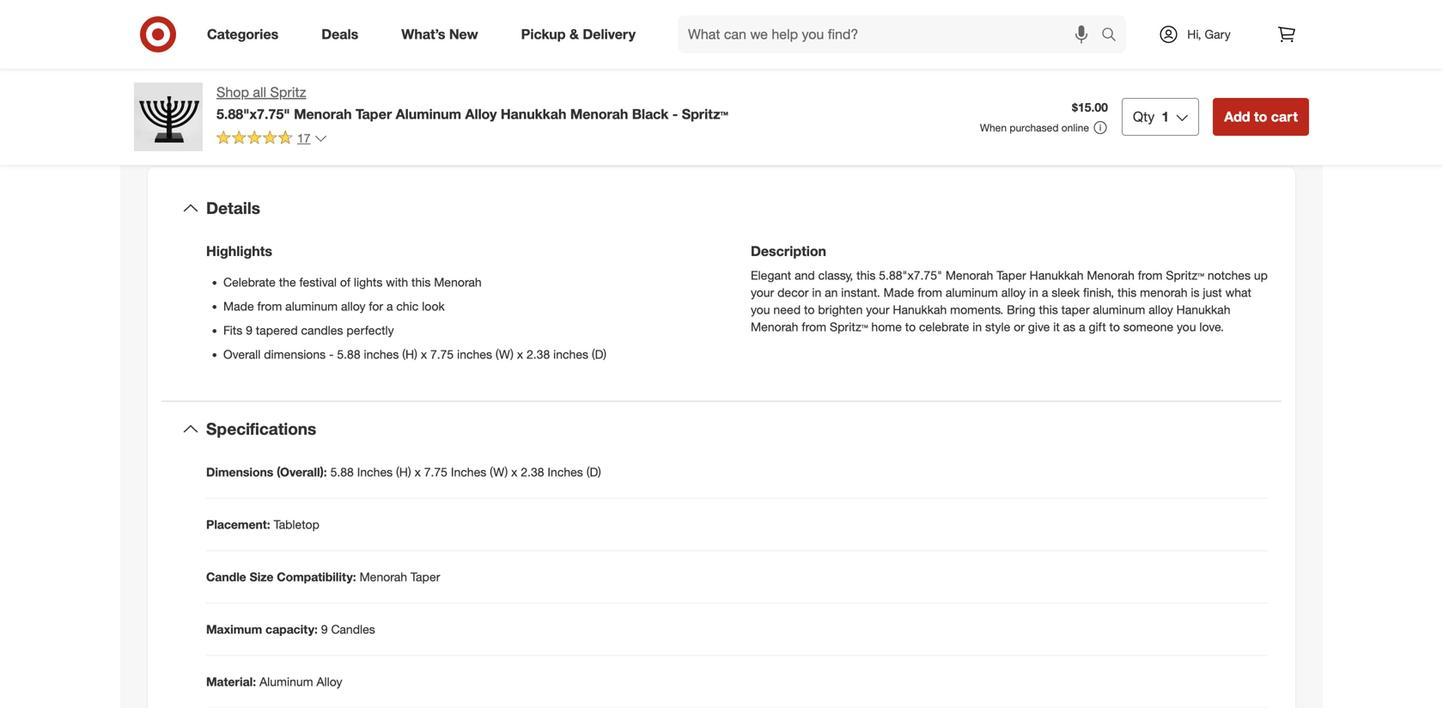 Task type: describe. For each thing, give the bounding box(es) containing it.
17 link
[[217, 130, 328, 149]]

1 vertical spatial 7.75
[[424, 464, 448, 480]]

1 vertical spatial 2.38
[[521, 464, 544, 480]]

deals
[[322, 26, 359, 43]]

look
[[422, 299, 445, 314]]

candle
[[206, 569, 246, 584]]

2 horizontal spatial spritz™
[[1166, 268, 1205, 283]]

lights
[[354, 275, 383, 290]]

0 horizontal spatial in
[[812, 285, 822, 300]]

style
[[986, 319, 1011, 334]]

0 horizontal spatial alloy
[[341, 299, 366, 314]]

sponsored
[[1259, 57, 1310, 69]]

qty
[[1133, 108, 1155, 125]]

deals link
[[307, 15, 380, 53]]

What can we help you find? suggestions appear below search field
[[678, 15, 1106, 53]]

from up celebrate
[[918, 285, 943, 300]]

search button
[[1094, 15, 1135, 57]]

1 vertical spatial -
[[329, 347, 334, 362]]

maximum
[[206, 622, 262, 637]]

aluminum inside shop all spritz 5.88"x7.75" menorah taper aluminum alloy hanukkah menorah black - spritz™
[[396, 106, 462, 122]]

instant.
[[842, 285, 881, 300]]

material: aluminum alloy
[[206, 674, 342, 689]]

overall
[[223, 347, 261, 362]]

dimensions
[[264, 347, 326, 362]]

menorah up "candles"
[[360, 569, 407, 584]]

moments.
[[951, 302, 1004, 317]]

0 horizontal spatial alloy
[[317, 674, 342, 689]]

to right gift
[[1110, 319, 1121, 334]]

this up instant.
[[857, 268, 876, 283]]

taper inside description elegant and classy, this 5.88"x7.75" menorah taper hanukkah menorah from spritz™ notches up your decor in an instant. made from aluminum alloy in a sleek finish, this menorah is just what you need to brighten your hanukkah moments. bring this taper aluminum alloy hanukkah menorah from spritz™ home to celebrate in style or give it as a gift to someone you love.
[[997, 268, 1027, 283]]

size
[[250, 569, 274, 584]]

is
[[1191, 285, 1200, 300]]

finish,
[[1084, 285, 1115, 300]]

dimensions (overall): 5.88 inches (h) x 7.75 inches (w) x 2.38 inches (d)
[[206, 464, 601, 480]]

or
[[1014, 319, 1025, 334]]

home
[[872, 319, 902, 334]]

when
[[980, 121, 1007, 134]]

shop all spritz 5.88"x7.75" menorah taper aluminum alloy hanukkah menorah black - spritz™
[[217, 84, 729, 122]]

menorah
[[1141, 285, 1188, 300]]

notches
[[1208, 268, 1251, 283]]

$15.00
[[1073, 100, 1109, 115]]

tapered
[[256, 323, 298, 338]]

5.88"x7.75" inside shop all spritz 5.88"x7.75" menorah taper aluminum alloy hanukkah menorah black - spritz™
[[217, 106, 290, 122]]

menorah up 17
[[294, 106, 352, 122]]

1
[[1162, 108, 1170, 125]]

hanukkah up love.
[[1177, 302, 1231, 317]]

placement: tabletop
[[206, 517, 320, 532]]

3 inches from the left
[[548, 464, 583, 480]]

2 horizontal spatial aluminum
[[1093, 302, 1146, 317]]

specifications button
[[162, 402, 1282, 457]]

1 horizontal spatial aluminum
[[946, 285, 998, 300]]

pickup
[[521, 26, 566, 43]]

1 vertical spatial (h)
[[396, 464, 411, 480]]

0 vertical spatial 5.88
[[337, 347, 361, 362]]

placement:
[[206, 517, 270, 532]]

pickup & delivery
[[521, 26, 636, 43]]

taper inside shop all spritz 5.88"x7.75" menorah taper aluminum alloy hanukkah menorah black - spritz™
[[356, 106, 392, 122]]

17
[[297, 130, 311, 146]]

add to cart button
[[1214, 98, 1310, 136]]

categories
[[207, 26, 279, 43]]

image of 5.88"x7.75" menorah taper aluminum alloy hanukkah menorah black - spritz™ image
[[134, 82, 203, 151]]

when purchased online
[[980, 121, 1090, 134]]

1 horizontal spatial you
[[1177, 319, 1197, 334]]

someone
[[1124, 319, 1174, 334]]

the
[[279, 275, 296, 290]]

classy,
[[819, 268, 854, 283]]

description
[[751, 243, 827, 260]]

what
[[1226, 285, 1252, 300]]

categories link
[[192, 15, 300, 53]]

candle size compatibility: menorah taper
[[206, 569, 440, 584]]

&
[[570, 26, 579, 43]]

this up 'it'
[[1039, 302, 1059, 317]]

candles
[[331, 622, 375, 637]]

it
[[1054, 319, 1060, 334]]

decor
[[778, 285, 809, 300]]

alloy inside shop all spritz 5.88"x7.75" menorah taper aluminum alloy hanukkah menorah black - spritz™
[[465, 106, 497, 122]]

qty 1
[[1133, 108, 1170, 125]]

gary
[[1205, 27, 1231, 42]]

elegant
[[751, 268, 792, 283]]

tabletop
[[274, 517, 320, 532]]

1 horizontal spatial in
[[973, 319, 982, 334]]

fits
[[223, 323, 243, 338]]

give
[[1028, 319, 1050, 334]]

just
[[1203, 285, 1223, 300]]

perfectly
[[347, 323, 394, 338]]

shop
[[217, 84, 249, 101]]

to inside button
[[1255, 108, 1268, 125]]

to right home
[[906, 319, 916, 334]]

menorah up finish,
[[1087, 268, 1135, 283]]

up
[[1255, 268, 1268, 283]]

love.
[[1200, 319, 1224, 334]]

celebrate the festival of lights with this menorah
[[223, 275, 482, 290]]

0 horizontal spatial a
[[387, 299, 393, 314]]

with
[[386, 275, 408, 290]]

hi, gary
[[1188, 27, 1231, 42]]

description elegant and classy, this 5.88"x7.75" menorah taper hanukkah menorah from spritz™ notches up your decor in an instant. made from aluminum alloy in a sleek finish, this menorah is just what you need to brighten your hanukkah moments. bring this taper aluminum alloy hanukkah menorah from spritz™ home to celebrate in style or give it as a gift to someone you love.
[[751, 243, 1268, 334]]

fits 9 tapered candles perfectly
[[223, 323, 394, 338]]

5.88"x7.75" inside description elegant and classy, this 5.88"x7.75" menorah taper hanukkah menorah from spritz™ notches up your decor in an instant. made from aluminum alloy in a sleek finish, this menorah is just what you need to brighten your hanukkah moments. bring this taper aluminum alloy hanukkah menorah from spritz™ home to celebrate in style or give it as a gift to someone you love.
[[879, 268, 943, 283]]

hanukkah up celebrate
[[893, 302, 947, 317]]

1 horizontal spatial 9
[[321, 622, 328, 637]]

capacity:
[[266, 622, 318, 637]]

from down brighten
[[802, 319, 827, 334]]

1 horizontal spatial alloy
[[1002, 285, 1026, 300]]

compatibility:
[[277, 569, 356, 584]]

made from aluminum alloy for a chic look
[[223, 299, 445, 314]]



Task type: vqa. For each thing, say whether or not it's contained in the screenshot.
9
yes



Task type: locate. For each thing, give the bounding box(es) containing it.
0 vertical spatial alloy
[[465, 106, 497, 122]]

online
[[1062, 121, 1090, 134]]

1 vertical spatial spritz™
[[1166, 268, 1205, 283]]

0 vertical spatial 5.88"x7.75"
[[217, 106, 290, 122]]

0 vertical spatial -
[[673, 106, 678, 122]]

a right for
[[387, 299, 393, 314]]

aluminum down finish,
[[1093, 302, 1146, 317]]

1 horizontal spatial a
[[1042, 285, 1049, 300]]

overall dimensions - 5.88 inches (h) x 7.75 inches (w) x 2.38 inches (d)
[[223, 347, 607, 362]]

aluminum
[[946, 285, 998, 300], [285, 299, 338, 314], [1093, 302, 1146, 317]]

details
[[206, 198, 260, 218]]

aluminum down image gallery element
[[396, 106, 462, 122]]

taper
[[356, 106, 392, 122], [997, 268, 1027, 283], [411, 569, 440, 584]]

of
[[340, 275, 351, 290]]

-
[[673, 106, 678, 122], [329, 347, 334, 362]]

2 horizontal spatial taper
[[997, 268, 1027, 283]]

menorah left black
[[571, 106, 628, 122]]

you left need
[[751, 302, 770, 317]]

0 horizontal spatial inches
[[357, 464, 393, 480]]

0 horizontal spatial 9
[[246, 323, 253, 338]]

2 vertical spatial spritz™
[[830, 319, 868, 334]]

x
[[421, 347, 427, 362], [517, 347, 523, 362], [415, 464, 421, 480], [511, 464, 518, 480]]

aluminum down maximum capacity: 9 candles
[[260, 674, 313, 689]]

2 inches from the left
[[451, 464, 487, 480]]

for
[[369, 299, 383, 314]]

material:
[[206, 674, 256, 689]]

(d)
[[592, 347, 607, 362], [587, 464, 601, 480]]

0 vertical spatial (w)
[[496, 347, 514, 362]]

alloy down new
[[465, 106, 497, 122]]

what's new link
[[387, 15, 500, 53]]

1 horizontal spatial alloy
[[465, 106, 497, 122]]

this right finish,
[[1118, 285, 1137, 300]]

9 left "candles"
[[321, 622, 328, 637]]

pickup & delivery link
[[507, 15, 657, 53]]

spritz™ right black
[[682, 106, 729, 122]]

candles
[[301, 323, 343, 338]]

alloy
[[465, 106, 497, 122], [317, 674, 342, 689]]

search
[[1094, 28, 1135, 44]]

an
[[825, 285, 838, 300]]

alloy left for
[[341, 299, 366, 314]]

1 vertical spatial you
[[1177, 319, 1197, 334]]

aluminum
[[396, 106, 462, 122], [260, 674, 313, 689]]

1 horizontal spatial inches
[[451, 464, 487, 480]]

7.75
[[431, 347, 454, 362], [424, 464, 448, 480]]

5.88 right (overall):
[[331, 464, 354, 480]]

1 inches from the left
[[364, 347, 399, 362]]

hanukkah inside shop all spritz 5.88"x7.75" menorah taper aluminum alloy hanukkah menorah black - spritz™
[[501, 106, 567, 122]]

menorah up look on the top left of page
[[434, 275, 482, 290]]

spritz
[[270, 84, 306, 101]]

0 vertical spatial you
[[751, 302, 770, 317]]

0 horizontal spatial spritz™
[[682, 106, 729, 122]]

sleek
[[1052, 285, 1080, 300]]

add to cart
[[1225, 108, 1299, 125]]

need
[[774, 302, 801, 317]]

1 horizontal spatial 5.88"x7.75"
[[879, 268, 943, 283]]

to right need
[[804, 302, 815, 317]]

1 vertical spatial 5.88
[[331, 464, 354, 480]]

1 vertical spatial (w)
[[490, 464, 508, 480]]

0 horizontal spatial 5.88"x7.75"
[[217, 106, 290, 122]]

as
[[1064, 319, 1076, 334]]

alloy up bring
[[1002, 285, 1026, 300]]

0 horizontal spatial made
[[223, 299, 254, 314]]

0 horizontal spatial aluminum
[[260, 674, 313, 689]]

2 inches from the left
[[457, 347, 492, 362]]

1 vertical spatial 5.88"x7.75"
[[879, 268, 943, 283]]

1 horizontal spatial spritz™
[[830, 319, 868, 334]]

0 horizontal spatial aluminum
[[285, 299, 338, 314]]

5.88"x7.75" down all
[[217, 106, 290, 122]]

your
[[751, 285, 774, 300], [866, 302, 890, 317]]

from up tapered
[[257, 299, 282, 314]]

maximum capacity: 9 candles
[[206, 622, 375, 637]]

0 vertical spatial (h)
[[402, 347, 418, 362]]

add
[[1225, 108, 1251, 125]]

2 horizontal spatial alloy
[[1149, 302, 1174, 317]]

gift
[[1089, 319, 1107, 334]]

spritz™
[[682, 106, 729, 122], [1166, 268, 1205, 283], [830, 319, 868, 334]]

5.88"x7.75" up instant.
[[879, 268, 943, 283]]

0 vertical spatial (d)
[[592, 347, 607, 362]]

made
[[884, 285, 915, 300], [223, 299, 254, 314]]

1 vertical spatial 9
[[321, 622, 328, 637]]

1 vertical spatial your
[[866, 302, 890, 317]]

2 horizontal spatial inches
[[554, 347, 589, 362]]

menorah up moments.
[[946, 268, 994, 283]]

0 horizontal spatial taper
[[356, 106, 392, 122]]

to right add
[[1255, 108, 1268, 125]]

a right as
[[1079, 319, 1086, 334]]

2.38
[[527, 347, 550, 362], [521, 464, 544, 480]]

alloy down "candles"
[[317, 674, 342, 689]]

alloy
[[1002, 285, 1026, 300], [341, 299, 366, 314], [1149, 302, 1174, 317]]

hanukkah down pickup
[[501, 106, 567, 122]]

aluminum up fits 9 tapered candles perfectly
[[285, 299, 338, 314]]

2 vertical spatial taper
[[411, 569, 440, 584]]

in
[[812, 285, 822, 300], [1030, 285, 1039, 300], [973, 319, 982, 334]]

2 horizontal spatial inches
[[548, 464, 583, 480]]

0 vertical spatial 2.38
[[527, 347, 550, 362]]

0 horizontal spatial inches
[[364, 347, 399, 362]]

0 horizontal spatial you
[[751, 302, 770, 317]]

0 horizontal spatial your
[[751, 285, 774, 300]]

purchased
[[1010, 121, 1059, 134]]

what's
[[402, 26, 446, 43]]

made inside description elegant and classy, this 5.88"x7.75" menorah taper hanukkah menorah from spritz™ notches up your decor in an instant. made from aluminum alloy in a sleek finish, this menorah is just what you need to brighten your hanukkah moments. bring this taper aluminum alloy hanukkah menorah from spritz™ home to celebrate in style or give it as a gift to someone you love.
[[884, 285, 915, 300]]

1 horizontal spatial taper
[[411, 569, 440, 584]]

from
[[1138, 268, 1163, 283], [918, 285, 943, 300], [257, 299, 282, 314], [802, 319, 827, 334]]

5.88&#34;x7.75&#34; menorah taper aluminum alloy hanukkah menorah black - spritz&#8482;, 4 of 6 image
[[134, 0, 411, 88]]

spritz™ inside shop all spritz 5.88"x7.75" menorah taper aluminum alloy hanukkah menorah black - spritz™
[[682, 106, 729, 122]]

brighten
[[818, 302, 863, 317]]

made up home
[[884, 285, 915, 300]]

inches
[[364, 347, 399, 362], [457, 347, 492, 362], [554, 347, 589, 362]]

celebrate
[[223, 275, 276, 290]]

celebrate
[[920, 319, 970, 334]]

your down elegant
[[751, 285, 774, 300]]

5.88
[[337, 347, 361, 362], [331, 464, 354, 480]]

to
[[1255, 108, 1268, 125], [804, 302, 815, 317], [906, 319, 916, 334], [1110, 319, 1121, 334]]

new
[[449, 26, 478, 43]]

- right black
[[673, 106, 678, 122]]

spritz™ down brighten
[[830, 319, 868, 334]]

(overall):
[[277, 464, 327, 480]]

in up bring
[[1030, 285, 1039, 300]]

0 vertical spatial your
[[751, 285, 774, 300]]

0 vertical spatial spritz™
[[682, 106, 729, 122]]

1 horizontal spatial inches
[[457, 347, 492, 362]]

your up home
[[866, 302, 890, 317]]

this right 'with' at the top left
[[412, 275, 431, 290]]

aluminum up moments.
[[946, 285, 998, 300]]

1 horizontal spatial -
[[673, 106, 678, 122]]

in left an
[[812, 285, 822, 300]]

in down moments.
[[973, 319, 982, 334]]

1 inches from the left
[[357, 464, 393, 480]]

spritz™ up is
[[1166, 268, 1205, 283]]

you
[[751, 302, 770, 317], [1177, 319, 1197, 334]]

bring
[[1007, 302, 1036, 317]]

menorah down need
[[751, 319, 799, 334]]

cart
[[1272, 108, 1299, 125]]

inches
[[357, 464, 393, 480], [451, 464, 487, 480], [548, 464, 583, 480]]

hi,
[[1188, 27, 1202, 42]]

delivery
[[583, 26, 636, 43]]

and
[[795, 268, 815, 283]]

taper
[[1062, 302, 1090, 317]]

alloy down the menorah
[[1149, 302, 1174, 317]]

2 horizontal spatial in
[[1030, 285, 1039, 300]]

1 vertical spatial alloy
[[317, 674, 342, 689]]

specifications
[[206, 419, 316, 439]]

- inside shop all spritz 5.88"x7.75" menorah taper aluminum alloy hanukkah menorah black - spritz™
[[673, 106, 678, 122]]

5.88"x7.75"
[[217, 106, 290, 122], [879, 268, 943, 283]]

hanukkah up sleek
[[1030, 268, 1084, 283]]

advertisement region
[[742, 0, 1310, 55]]

1 horizontal spatial made
[[884, 285, 915, 300]]

1 horizontal spatial aluminum
[[396, 106, 462, 122]]

from up the menorah
[[1138, 268, 1163, 283]]

(h)
[[402, 347, 418, 362], [396, 464, 411, 480]]

all
[[253, 84, 266, 101]]

you left love.
[[1177, 319, 1197, 334]]

9 right the fits
[[246, 323, 253, 338]]

this
[[857, 268, 876, 283], [412, 275, 431, 290], [1118, 285, 1137, 300], [1039, 302, 1059, 317]]

5.88 down 'perfectly'
[[337, 347, 361, 362]]

image gallery element
[[134, 0, 701, 93]]

9
[[246, 323, 253, 338], [321, 622, 328, 637]]

black
[[632, 106, 669, 122]]

0 vertical spatial aluminum
[[396, 106, 462, 122]]

(w)
[[496, 347, 514, 362], [490, 464, 508, 480]]

- down candles
[[329, 347, 334, 362]]

0 vertical spatial 9
[[246, 323, 253, 338]]

what's new
[[402, 26, 478, 43]]

1 horizontal spatial your
[[866, 302, 890, 317]]

0 vertical spatial taper
[[356, 106, 392, 122]]

1 vertical spatial (d)
[[587, 464, 601, 480]]

a
[[1042, 285, 1049, 300], [387, 299, 393, 314], [1079, 319, 1086, 334]]

highlights
[[206, 243, 272, 260]]

details button
[[162, 181, 1282, 236]]

3 inches from the left
[[554, 347, 589, 362]]

2 horizontal spatial a
[[1079, 319, 1086, 334]]

made up the fits
[[223, 299, 254, 314]]

0 horizontal spatial -
[[329, 347, 334, 362]]

0 vertical spatial 7.75
[[431, 347, 454, 362]]

1 vertical spatial taper
[[997, 268, 1027, 283]]

menorah
[[294, 106, 352, 122], [571, 106, 628, 122], [946, 268, 994, 283], [1087, 268, 1135, 283], [434, 275, 482, 290], [751, 319, 799, 334], [360, 569, 407, 584]]

a left sleek
[[1042, 285, 1049, 300]]

1 vertical spatial aluminum
[[260, 674, 313, 689]]



